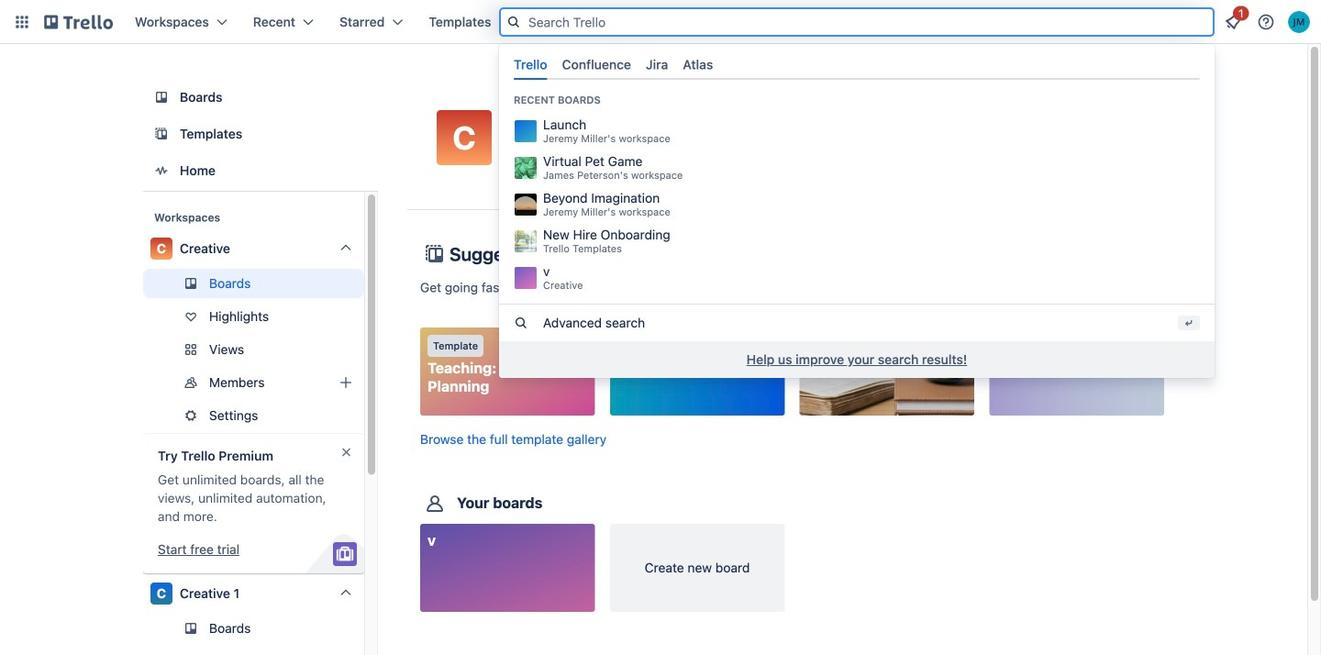 Task type: describe. For each thing, give the bounding box(es) containing it.
search image
[[507, 15, 521, 29]]

primary element
[[0, 0, 1321, 44]]

Search Trello field
[[499, 7, 1215, 37]]

3 tab from the left
[[639, 50, 676, 80]]

jeremy miller (jeremymiller198) image
[[1288, 11, 1310, 33]]

1 tab from the left
[[507, 50, 555, 80]]

template board image
[[150, 123, 173, 145]]

advanced search image
[[514, 316, 529, 331]]

4 tab from the left
[[676, 50, 721, 80]]



Task type: vqa. For each thing, say whether or not it's contained in the screenshot.
BOARD image on the top left
yes



Task type: locate. For each thing, give the bounding box(es) containing it.
2 forward image from the top
[[361, 405, 383, 427]]

1 forward image from the top
[[361, 339, 383, 361]]

1 vertical spatial forward image
[[361, 405, 383, 427]]

1 notification image
[[1222, 11, 1244, 33]]

tab
[[507, 50, 555, 80], [555, 50, 639, 80], [639, 50, 676, 80], [676, 50, 721, 80]]

add image
[[335, 372, 357, 394]]

board image
[[150, 86, 173, 108]]

back to home image
[[44, 7, 113, 37]]

forward image down forward icon
[[361, 405, 383, 427]]

tab list
[[507, 50, 1208, 80]]

home image
[[150, 160, 173, 182]]

2 tab from the left
[[555, 50, 639, 80]]

forward image
[[361, 339, 383, 361], [361, 405, 383, 427]]

forward image up forward icon
[[361, 339, 383, 361]]

forward image
[[361, 372, 383, 394]]

open information menu image
[[1257, 13, 1275, 31]]

0 vertical spatial forward image
[[361, 339, 383, 361]]



